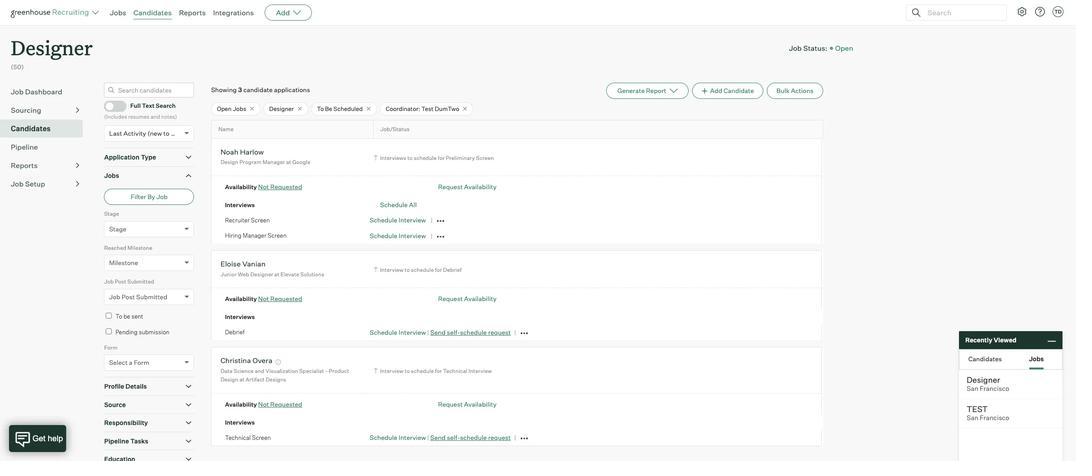 Task type: describe. For each thing, give the bounding box(es) containing it.
schedule interview for hiring manager screen
[[370, 232, 426, 240]]

interviews up technical screen
[[225, 419, 255, 427]]

coordinator:
[[386, 105, 420, 112]]

eloise
[[221, 260, 241, 269]]

| for not requested
[[427, 329, 429, 337]]

job dashboard link
[[11, 86, 79, 97]]

schedule interview link for debrief
[[370, 329, 426, 337]]

checkmark image
[[108, 102, 115, 109]]

reached milestone element
[[104, 244, 194, 278]]

filter by job
[[131, 193, 168, 201]]

job inside 'button'
[[157, 193, 168, 201]]

1 vertical spatial milestone
[[109, 259, 138, 267]]

to be scheduled
[[317, 105, 363, 112]]

job status:
[[789, 43, 828, 52]]

interviews to schedule for preliminary screen
[[380, 155, 494, 161]]

at for vanian
[[274, 271, 279, 278]]

open jobs
[[217, 105, 246, 112]]

job dashboard
[[11, 87, 62, 96]]

job setup link
[[11, 179, 79, 189]]

1 vertical spatial candidates
[[11, 124, 51, 133]]

pipeline tasks
[[104, 438, 148, 445]]

| for request availability
[[427, 435, 429, 442]]

tasks
[[130, 438, 148, 445]]

artifact
[[246, 377, 265, 384]]

generate report button
[[606, 83, 688, 99]]

pending
[[115, 329, 138, 336]]

3 request availability from the top
[[438, 401, 497, 409]]

schedule for technical screen
[[411, 368, 434, 375]]

3 request availability button from the top
[[438, 401, 497, 409]]

td button
[[1051, 5, 1065, 19]]

test
[[422, 105, 434, 112]]

interview to schedule for debrief
[[380, 267, 462, 274]]

pending submission
[[115, 329, 169, 336]]

interview to schedule for debrief link
[[372, 266, 464, 275]]

designer (50)
[[11, 34, 93, 71]]

request for noah harlow
[[438, 183, 463, 191]]

dashboard
[[25, 87, 62, 96]]

filter by job button
[[104, 189, 194, 205]]

to for to be sent
[[115, 313, 122, 320]]

design inside 'noah harlow design program manager at google'
[[221, 159, 238, 166]]

profile
[[104, 383, 124, 391]]

design inside data science and visualization specialist - product design at artifact designs
[[221, 377, 238, 384]]

debrief inside interview to schedule for debrief link
[[443, 267, 462, 274]]

sourcing link
[[11, 105, 79, 116]]

christina
[[221, 357, 251, 366]]

pipeline for pipeline tasks
[[104, 438, 129, 445]]

christina overa has been in technical interview for more than 14 days image
[[274, 360, 282, 366]]

be
[[124, 313, 130, 320]]

0 vertical spatial post
[[115, 279, 126, 285]]

san for designer
[[967, 385, 979, 393]]

2 vertical spatial for
[[435, 368, 442, 375]]

1 vertical spatial manager
[[243, 232, 266, 240]]

reached
[[104, 245, 126, 251]]

designer for designer
[[269, 105, 294, 112]]

visualization
[[266, 368, 298, 375]]

Search text field
[[925, 6, 998, 19]]

responsibility
[[104, 420, 148, 427]]

send for request availability
[[430, 435, 446, 442]]

google
[[292, 159, 310, 166]]

type
[[141, 154, 156, 161]]

request availability button for vanian
[[438, 295, 497, 303]]

filter
[[131, 193, 146, 201]]

1 vertical spatial post
[[122, 293, 135, 301]]

noah harlow link
[[221, 148, 264, 158]]

sourcing
[[11, 106, 41, 115]]

interviews to schedule for preliminary screen link
[[372, 154, 496, 162]]

0 horizontal spatial form
[[104, 345, 117, 351]]

3 availability not requested from the top
[[225, 401, 302, 409]]

(50)
[[11, 63, 24, 71]]

designer san francisco
[[967, 375, 1010, 393]]

1 vertical spatial stage
[[109, 225, 126, 233]]

(includes
[[104, 113, 127, 120]]

interview to schedule for technical interview
[[380, 368, 492, 375]]

add for add
[[276, 8, 290, 17]]

td button
[[1053, 6, 1064, 17]]

by
[[147, 193, 155, 201]]

viewed
[[994, 337, 1017, 344]]

open for open
[[835, 43, 853, 52]]

job/status
[[380, 126, 410, 133]]

at for harlow
[[286, 159, 291, 166]]

add for add candidate
[[710, 87, 722, 94]]

1 horizontal spatial reports
[[179, 8, 206, 17]]

preliminary
[[446, 155, 475, 161]]

0 vertical spatial job post submitted
[[104, 279, 154, 285]]

self- for not requested
[[447, 329, 460, 337]]

1 vertical spatial job post submitted
[[109, 293, 167, 301]]

scheduled
[[334, 105, 363, 112]]

integrations
[[213, 8, 254, 17]]

search
[[156, 102, 176, 110]]

Pending submission checkbox
[[106, 329, 112, 335]]

send self-schedule request link for not requested
[[430, 329, 511, 337]]

recruiter screen
[[225, 217, 270, 224]]

greenhouse recruiting image
[[11, 7, 92, 18]]

1 horizontal spatial candidates
[[133, 8, 172, 17]]

vanian
[[242, 260, 266, 269]]

0 horizontal spatial debrief
[[225, 329, 245, 336]]

request availability for vanian
[[438, 295, 497, 303]]

data science and visualization specialist - product design at artifact designs
[[221, 368, 349, 384]]

requested for eloise vanian
[[270, 295, 302, 303]]

all
[[409, 201, 417, 209]]

bulk actions
[[777, 87, 814, 94]]

specialist
[[299, 368, 324, 375]]

request availability button for harlow
[[438, 183, 497, 191]]

a
[[129, 359, 133, 367]]

noah
[[221, 148, 238, 157]]

availability not requested for eloise vanian
[[225, 295, 302, 303]]

program
[[239, 159, 261, 166]]

eloise vanian link
[[221, 260, 266, 270]]

showing
[[211, 86, 237, 93]]

0 horizontal spatial candidates link
[[11, 123, 79, 134]]

showing 3 candidate applications
[[211, 86, 310, 93]]

submission
[[139, 329, 169, 336]]

1 horizontal spatial reports link
[[179, 8, 206, 17]]

for for noah harlow
[[438, 155, 445, 161]]

candidate
[[724, 87, 754, 94]]

web
[[238, 271, 249, 278]]

last activity (new to old)
[[109, 130, 182, 137]]

candidate
[[243, 86, 273, 93]]

coordinator: test dumtwo
[[386, 105, 459, 112]]

full text search (includes resumes and notes)
[[104, 102, 177, 120]]

schedule interview | send self-schedule request for request availability
[[370, 435, 511, 442]]

to for technical screen
[[405, 368, 410, 375]]

0 vertical spatial milestone
[[128, 245, 152, 251]]

francisco for test
[[980, 415, 1010, 423]]

hiring
[[225, 232, 241, 240]]

bulk actions link
[[767, 83, 823, 99]]

notes)
[[161, 113, 177, 120]]

schedule all link
[[380, 201, 417, 209]]

interviews down the web
[[225, 314, 255, 321]]

report
[[646, 87, 666, 94]]

requested for noah harlow
[[270, 183, 302, 191]]

schedule for 'schedule interview' link for hiring manager screen
[[370, 232, 397, 240]]

and inside data science and visualization specialist - product design at artifact designs
[[255, 368, 264, 375]]

not for harlow
[[258, 183, 269, 191]]



Task type: vqa. For each thing, say whether or not it's contained in the screenshot.
bottommost 29 button
no



Task type: locate. For each thing, give the bounding box(es) containing it.
2 not requested button from the top
[[258, 295, 302, 303]]

francisco up test san francisco
[[980, 385, 1010, 393]]

old)
[[171, 130, 182, 137]]

0 vertical spatial stage
[[104, 211, 119, 218]]

(new
[[147, 130, 162, 137]]

1 vertical spatial requested
[[270, 295, 302, 303]]

designer up test
[[967, 375, 1000, 385]]

christina overa link
[[221, 357, 272, 367]]

reports link left integrations link
[[179, 8, 206, 17]]

post up the to be sent
[[122, 293, 135, 301]]

not requested button for noah harlow
[[258, 183, 302, 191]]

candidates link down sourcing link
[[11, 123, 79, 134]]

2 vertical spatial request availability
[[438, 401, 497, 409]]

candidates link
[[133, 8, 172, 17], [11, 123, 79, 134]]

designer for designer san francisco
[[967, 375, 1000, 385]]

select
[[109, 359, 128, 367]]

To be sent checkbox
[[106, 313, 112, 319]]

product
[[329, 368, 349, 375]]

2 not from the top
[[258, 295, 269, 303]]

1 schedule interview link from the top
[[370, 217, 426, 224]]

request availability
[[438, 183, 497, 191], [438, 295, 497, 303], [438, 401, 497, 409]]

1 vertical spatial open
[[217, 105, 232, 112]]

0 horizontal spatial technical
[[225, 435, 251, 442]]

form right the "a"
[[134, 359, 149, 367]]

for
[[438, 155, 445, 161], [435, 267, 442, 274], [435, 368, 442, 375]]

interviews
[[380, 155, 406, 161], [225, 202, 255, 209], [225, 314, 255, 321], [225, 419, 255, 427]]

application type
[[104, 154, 156, 161]]

2 schedule interview link from the top
[[370, 232, 426, 240]]

last activity (new to old) option
[[109, 130, 182, 137]]

1 vertical spatial submitted
[[136, 293, 167, 301]]

job post submitted
[[104, 279, 154, 285], [109, 293, 167, 301]]

1 horizontal spatial debrief
[[443, 267, 462, 274]]

san for test
[[967, 415, 979, 423]]

full
[[130, 102, 141, 110]]

0 horizontal spatial at
[[239, 377, 244, 384]]

job post submitted down reached milestone "element"
[[104, 279, 154, 285]]

elevate
[[281, 271, 299, 278]]

milestone down stage element
[[128, 245, 152, 251]]

schedule interview link for technical screen
[[370, 435, 426, 442]]

send self-schedule request link for request availability
[[430, 435, 511, 442]]

1 send self-schedule request link from the top
[[430, 329, 511, 337]]

open right status: at the top of page
[[835, 43, 853, 52]]

interview to schedule for technical interview link
[[372, 367, 494, 376]]

2 horizontal spatial candidates
[[969, 355, 1002, 363]]

0 vertical spatial and
[[151, 113, 160, 120]]

0 vertical spatial |
[[427, 329, 429, 337]]

tab list containing candidates
[[960, 350, 1062, 370]]

request availability button
[[438, 183, 497, 191], [438, 295, 497, 303], [438, 401, 497, 409]]

1 horizontal spatial open
[[835, 43, 853, 52]]

0 vertical spatial not
[[258, 183, 269, 191]]

-
[[325, 368, 328, 375]]

not requested button for eloise vanian
[[258, 295, 302, 303]]

schedule for recruiter screen
[[414, 155, 437, 161]]

2 request availability from the top
[[438, 295, 497, 303]]

francisco inside 'designer san francisco'
[[980, 385, 1010, 393]]

0 vertical spatial for
[[438, 155, 445, 161]]

0 horizontal spatial candidates
[[11, 124, 51, 133]]

schedule interview link for recruiter screen
[[370, 217, 426, 224]]

0 vertical spatial technical
[[443, 368, 467, 375]]

junior
[[221, 271, 237, 278]]

setup
[[25, 179, 45, 188]]

1 requested from the top
[[270, 183, 302, 191]]

0 vertical spatial to
[[317, 105, 324, 112]]

add inside add candidate link
[[710, 87, 722, 94]]

not requested button down elevate
[[258, 295, 302, 303]]

0 vertical spatial open
[[835, 43, 853, 52]]

2 send from the top
[[430, 435, 446, 442]]

1 vertical spatial |
[[427, 435, 429, 442]]

manager down recruiter screen
[[243, 232, 266, 240]]

2 | from the top
[[427, 435, 429, 442]]

designer for designer (50)
[[11, 34, 93, 61]]

2 horizontal spatial at
[[286, 159, 291, 166]]

be
[[325, 105, 332, 112]]

2 vertical spatial request availability button
[[438, 401, 497, 409]]

status:
[[803, 43, 828, 52]]

generate
[[618, 87, 645, 94]]

designer down greenhouse recruiting image
[[11, 34, 93, 61]]

1 not requested button from the top
[[258, 183, 302, 191]]

1 vertical spatial design
[[221, 377, 238, 384]]

francisco down 'designer san francisco'
[[980, 415, 1010, 423]]

3
[[238, 86, 242, 93]]

form down pending submission checkbox
[[104, 345, 117, 351]]

designer down applications
[[269, 105, 294, 112]]

2 self- from the top
[[447, 435, 460, 442]]

schedule interview for recruiter screen
[[370, 217, 426, 224]]

4 schedule interview link from the top
[[370, 435, 426, 442]]

open down 'showing'
[[217, 105, 232, 112]]

send self-schedule request link
[[430, 329, 511, 337], [430, 435, 511, 442]]

1 francisco from the top
[[980, 385, 1010, 393]]

details
[[126, 383, 147, 391]]

eloise vanian junior web designer at elevate solutions
[[221, 260, 324, 278]]

1 vertical spatial pipeline
[[104, 438, 129, 445]]

0 horizontal spatial to
[[115, 313, 122, 320]]

1 vertical spatial to
[[115, 313, 122, 320]]

0 vertical spatial request
[[488, 329, 511, 337]]

candidate reports are now available! apply filters and select "view in app" element
[[606, 83, 688, 99]]

1 horizontal spatial at
[[274, 271, 279, 278]]

1 vertical spatial reports link
[[11, 160, 79, 171]]

reached milestone
[[104, 245, 152, 251]]

1 vertical spatial self-
[[447, 435, 460, 442]]

pipeline down responsibility
[[104, 438, 129, 445]]

not down program on the left top of the page
[[258, 183, 269, 191]]

form element
[[104, 344, 194, 378]]

not down eloise vanian junior web designer at elevate solutions
[[258, 295, 269, 303]]

1 send from the top
[[430, 329, 446, 337]]

reports left integrations link
[[179, 8, 206, 17]]

0 vertical spatial submitted
[[127, 279, 154, 285]]

2 francisco from the top
[[980, 415, 1010, 423]]

0 horizontal spatial reports
[[11, 161, 38, 170]]

3 requested from the top
[[270, 401, 302, 409]]

2 request availability button from the top
[[438, 295, 497, 303]]

1 horizontal spatial form
[[134, 359, 149, 367]]

1 vertical spatial debrief
[[225, 329, 245, 336]]

1 horizontal spatial to
[[317, 105, 324, 112]]

0 vertical spatial add
[[276, 8, 290, 17]]

request availability for harlow
[[438, 183, 497, 191]]

1 san from the top
[[967, 385, 979, 393]]

2 vertical spatial candidates
[[969, 355, 1002, 363]]

1 vertical spatial francisco
[[980, 415, 1010, 423]]

requested down elevate
[[270, 295, 302, 303]]

1 request availability button from the top
[[438, 183, 497, 191]]

francisco for designer
[[980, 385, 1010, 393]]

submitted down reached milestone "element"
[[127, 279, 154, 285]]

reports
[[179, 8, 206, 17], [11, 161, 38, 170]]

jobs link
[[110, 8, 126, 17]]

2 design from the top
[[221, 377, 238, 384]]

1 vertical spatial san
[[967, 415, 979, 423]]

to
[[317, 105, 324, 112], [115, 313, 122, 320]]

at left google
[[286, 159, 291, 166]]

francisco
[[980, 385, 1010, 393], [980, 415, 1010, 423]]

submitted up sent
[[136, 293, 167, 301]]

1 horizontal spatial add
[[710, 87, 722, 94]]

1 request from the top
[[488, 329, 511, 337]]

designer down vanian
[[250, 271, 273, 278]]

2 requested from the top
[[270, 295, 302, 303]]

select a form
[[109, 359, 149, 367]]

0 horizontal spatial open
[[217, 105, 232, 112]]

christina overa
[[221, 357, 272, 366]]

at inside 'noah harlow design program manager at google'
[[286, 159, 291, 166]]

requested down designs
[[270, 401, 302, 409]]

3 request from the top
[[438, 401, 463, 409]]

at inside eloise vanian junior web designer at elevate solutions
[[274, 271, 279, 278]]

noah harlow design program manager at google
[[221, 148, 310, 166]]

recently
[[966, 337, 993, 344]]

manager inside 'noah harlow design program manager at google'
[[263, 159, 285, 166]]

test
[[967, 405, 988, 415]]

not requested button down designs
[[258, 401, 302, 409]]

schedule interview | send self-schedule request
[[370, 329, 511, 337], [370, 435, 511, 442]]

1 | from the top
[[427, 329, 429, 337]]

1 horizontal spatial candidates link
[[133, 8, 172, 17]]

1 vertical spatial send
[[430, 435, 446, 442]]

1 vertical spatial availability not requested
[[225, 295, 302, 303]]

0 vertical spatial debrief
[[443, 267, 462, 274]]

technical
[[443, 368, 467, 375], [225, 435, 251, 442]]

schedule for debrief
[[411, 267, 434, 274]]

2 vertical spatial request
[[438, 401, 463, 409]]

request down the preliminary
[[438, 183, 463, 191]]

open
[[835, 43, 853, 52], [217, 105, 232, 112]]

job post submitted element
[[104, 278, 194, 312]]

0 horizontal spatial add
[[276, 8, 290, 17]]

designer inside 'designer san francisco'
[[967, 375, 1000, 385]]

1 availability not requested from the top
[[225, 183, 302, 191]]

1 self- from the top
[[447, 329, 460, 337]]

2 vertical spatial not requested button
[[258, 401, 302, 409]]

0 vertical spatial form
[[104, 345, 117, 351]]

test san francisco
[[967, 405, 1010, 423]]

1 vertical spatial request
[[438, 295, 463, 303]]

2 vertical spatial not
[[258, 401, 269, 409]]

Search candidates field
[[104, 83, 194, 98]]

for for eloise vanian
[[435, 267, 442, 274]]

candidates down sourcing
[[11, 124, 51, 133]]

0 vertical spatial requested
[[270, 183, 302, 191]]

generate report
[[618, 87, 666, 94]]

add inside add popup button
[[276, 8, 290, 17]]

and inside full text search (includes resumes and notes)
[[151, 113, 160, 120]]

designer inside eloise vanian junior web designer at elevate solutions
[[250, 271, 273, 278]]

1 vertical spatial not
[[258, 295, 269, 303]]

pipeline for pipeline
[[11, 143, 38, 152]]

1 vertical spatial at
[[274, 271, 279, 278]]

1 design from the top
[[221, 159, 238, 166]]

1 request availability from the top
[[438, 183, 497, 191]]

2 san from the top
[[967, 415, 979, 423]]

1 vertical spatial send self-schedule request link
[[430, 435, 511, 442]]

data
[[221, 368, 232, 375]]

job
[[789, 43, 802, 52], [11, 87, 24, 96], [11, 179, 24, 188], [157, 193, 168, 201], [104, 279, 114, 285], [109, 293, 120, 301]]

designer
[[11, 34, 93, 61], [269, 105, 294, 112], [250, 271, 273, 278], [967, 375, 1000, 385]]

2 availability not requested from the top
[[225, 295, 302, 303]]

3 not requested button from the top
[[258, 401, 302, 409]]

job post submitted up sent
[[109, 293, 167, 301]]

1 vertical spatial candidates link
[[11, 123, 79, 134]]

request down interview to schedule for technical interview on the left bottom of page
[[438, 401, 463, 409]]

1 vertical spatial schedule interview
[[370, 232, 426, 240]]

add button
[[265, 5, 312, 21]]

post down reached
[[115, 279, 126, 285]]

1 vertical spatial not requested button
[[258, 295, 302, 303]]

2 request from the top
[[438, 295, 463, 303]]

to
[[163, 130, 169, 137], [408, 155, 413, 161], [405, 267, 410, 274], [405, 368, 410, 375]]

1 vertical spatial technical
[[225, 435, 251, 442]]

reports up job setup
[[11, 161, 38, 170]]

san inside test san francisco
[[967, 415, 979, 423]]

at down "science"
[[239, 377, 244, 384]]

0 horizontal spatial pipeline
[[11, 143, 38, 152]]

profile details
[[104, 383, 147, 391]]

actions
[[791, 87, 814, 94]]

schedule interview link for hiring manager screen
[[370, 232, 426, 240]]

san up test
[[967, 385, 979, 393]]

activity
[[123, 130, 146, 137]]

self-
[[447, 329, 460, 337], [447, 435, 460, 442]]

applications
[[274, 86, 310, 93]]

0 vertical spatial manager
[[263, 159, 285, 166]]

design down noah
[[221, 159, 238, 166]]

availability not requested for noah harlow
[[225, 183, 302, 191]]

0 vertical spatial design
[[221, 159, 238, 166]]

design
[[221, 159, 238, 166], [221, 377, 238, 384]]

at inside data science and visualization specialist - product design at artifact designs
[[239, 377, 244, 384]]

job inside 'link'
[[11, 87, 24, 96]]

0 horizontal spatial and
[[151, 113, 160, 120]]

interview
[[399, 217, 426, 224], [399, 232, 426, 240], [380, 267, 404, 274], [399, 329, 426, 337], [380, 368, 404, 375], [469, 368, 492, 375], [399, 435, 426, 442]]

0 vertical spatial schedule interview | send self-schedule request
[[370, 329, 511, 337]]

|
[[427, 329, 429, 337], [427, 435, 429, 442]]

request for eloise vanian
[[438, 295, 463, 303]]

stage element
[[104, 210, 194, 244]]

designs
[[266, 377, 286, 384]]

san down 'designer san francisco'
[[967, 415, 979, 423]]

1 vertical spatial add
[[710, 87, 722, 94]]

0 vertical spatial request
[[438, 183, 463, 191]]

and down text
[[151, 113, 160, 120]]

text
[[142, 102, 155, 110]]

candidates right jobs link
[[133, 8, 172, 17]]

schedule interview | send self-schedule request for not requested
[[370, 329, 511, 337]]

0 vertical spatial self-
[[447, 329, 460, 337]]

schedule for schedule all link
[[380, 201, 408, 209]]

interview inside interview to schedule for debrief link
[[380, 267, 404, 274]]

manager right program on the left top of the page
[[263, 159, 285, 166]]

2 send self-schedule request link from the top
[[430, 435, 511, 442]]

pipeline down sourcing
[[11, 143, 38, 152]]

last
[[109, 130, 122, 137]]

availability not requested down program on the left top of the page
[[225, 183, 302, 191]]

0 vertical spatial at
[[286, 159, 291, 166]]

1 vertical spatial reports
[[11, 161, 38, 170]]

1 schedule interview | send self-schedule request from the top
[[370, 329, 511, 337]]

not down artifact
[[258, 401, 269, 409]]

request for not requested
[[488, 329, 511, 337]]

self- for request availability
[[447, 435, 460, 442]]

to be sent
[[115, 313, 143, 320]]

1 vertical spatial schedule interview | send self-schedule request
[[370, 435, 511, 442]]

1 horizontal spatial technical
[[443, 368, 467, 375]]

designer link
[[11, 25, 93, 63]]

milestone down reached milestone
[[109, 259, 138, 267]]

to for to be scheduled
[[317, 105, 324, 112]]

request down interview to schedule for debrief
[[438, 295, 463, 303]]

solutions
[[300, 271, 324, 278]]

0 vertical spatial availability not requested
[[225, 183, 302, 191]]

1 vertical spatial for
[[435, 267, 442, 274]]

candidates down recently viewed
[[969, 355, 1002, 363]]

name
[[218, 126, 234, 133]]

science
[[234, 368, 254, 375]]

application
[[104, 154, 140, 161]]

open for open jobs
[[217, 105, 232, 112]]

design down data
[[221, 377, 238, 384]]

interviews up recruiter
[[225, 202, 255, 209]]

candidates link right jobs link
[[133, 8, 172, 17]]

availability
[[464, 183, 497, 191], [225, 184, 257, 191], [464, 295, 497, 303], [225, 296, 257, 303], [464, 401, 497, 409], [225, 401, 257, 409]]

1 vertical spatial request availability button
[[438, 295, 497, 303]]

resumes
[[128, 113, 149, 120]]

requested down google
[[270, 183, 302, 191]]

to for debrief
[[405, 267, 410, 274]]

pipeline
[[11, 143, 38, 152], [104, 438, 129, 445]]

to for recruiter screen
[[408, 155, 413, 161]]

reports link up 'job setup' link
[[11, 160, 79, 171]]

san
[[967, 385, 979, 393], [967, 415, 979, 423]]

san inside 'designer san francisco'
[[967, 385, 979, 393]]

availability not requested down eloise vanian junior web designer at elevate solutions
[[225, 295, 302, 303]]

and up artifact
[[255, 368, 264, 375]]

interviews down job/status
[[380, 155, 406, 161]]

schedule
[[414, 155, 437, 161], [411, 267, 434, 274], [460, 329, 487, 337], [411, 368, 434, 375], [460, 435, 487, 442]]

0 vertical spatial request availability button
[[438, 183, 497, 191]]

0 vertical spatial san
[[967, 385, 979, 393]]

technical screen
[[225, 435, 271, 442]]

0 vertical spatial schedule interview
[[370, 217, 426, 224]]

0 vertical spatial request availability
[[438, 183, 497, 191]]

manager
[[263, 159, 285, 166], [243, 232, 266, 240]]

tab list
[[960, 350, 1062, 370]]

2 schedule interview | send self-schedule request from the top
[[370, 435, 511, 442]]

not for vanian
[[258, 295, 269, 303]]

configure image
[[1017, 6, 1028, 17]]

2 request from the top
[[488, 435, 511, 442]]

1 vertical spatial request
[[488, 435, 511, 442]]

not requested button down google
[[258, 183, 302, 191]]

interviews inside interviews to schedule for preliminary screen link
[[380, 155, 406, 161]]

candidates inside tab list
[[969, 355, 1002, 363]]

dumtwo
[[435, 105, 459, 112]]

1 schedule interview from the top
[[370, 217, 426, 224]]

0 vertical spatial not requested button
[[258, 183, 302, 191]]

2 vertical spatial requested
[[270, 401, 302, 409]]

sent
[[132, 313, 143, 320]]

1 request from the top
[[438, 183, 463, 191]]

1 not from the top
[[258, 183, 269, 191]]

hiring manager screen
[[225, 232, 287, 240]]

availability not requested down artifact
[[225, 401, 302, 409]]

francisco inside test san francisco
[[980, 415, 1010, 423]]

2 schedule interview from the top
[[370, 232, 426, 240]]

recently viewed
[[966, 337, 1017, 344]]

1 vertical spatial form
[[134, 359, 149, 367]]

schedule for 'schedule interview' link for recruiter screen
[[370, 217, 397, 224]]

0 vertical spatial reports
[[179, 8, 206, 17]]

1 horizontal spatial pipeline
[[104, 438, 129, 445]]

0 vertical spatial francisco
[[980, 385, 1010, 393]]

3 not from the top
[[258, 401, 269, 409]]

overa
[[252, 357, 272, 366]]

at left elevate
[[274, 271, 279, 278]]

3 schedule interview link from the top
[[370, 329, 426, 337]]

request for request availability
[[488, 435, 511, 442]]

0 vertical spatial pipeline
[[11, 143, 38, 152]]

send for not requested
[[430, 329, 446, 337]]



